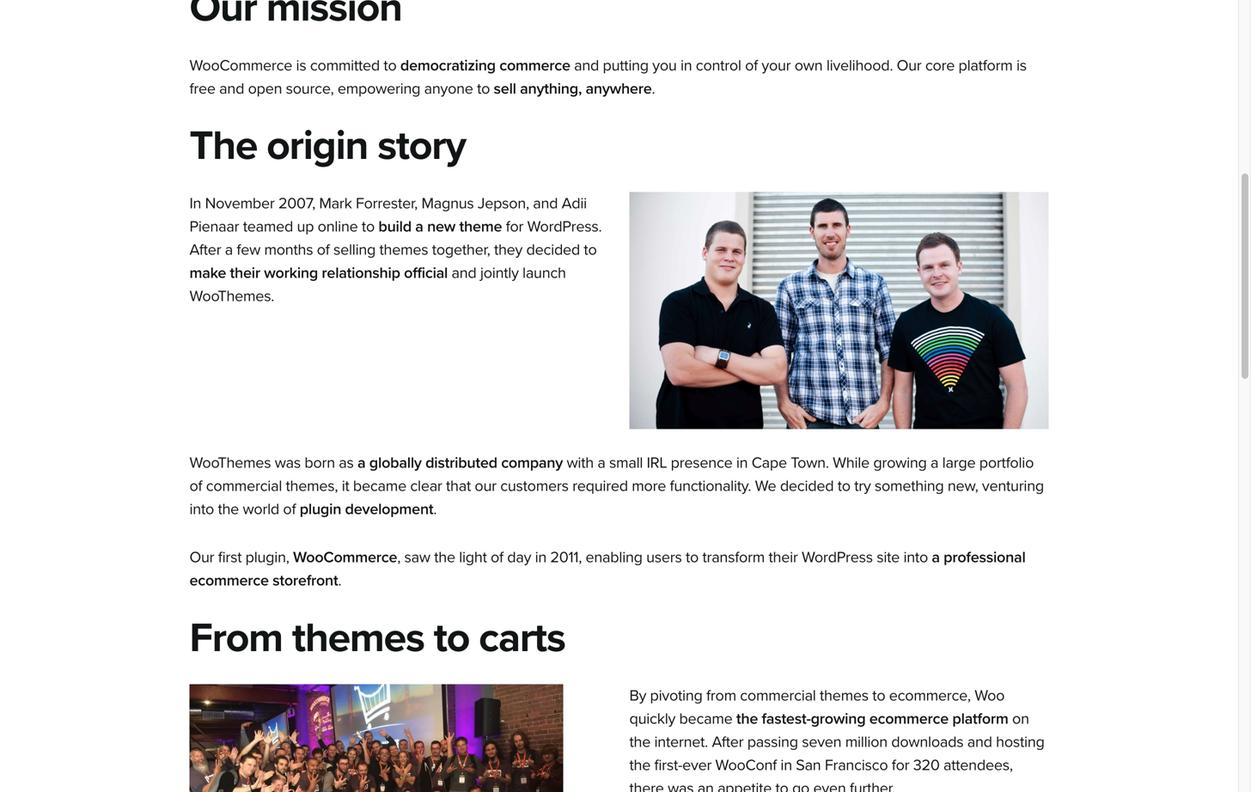Task type: vqa. For each thing, say whether or not it's contained in the screenshot.
the decided
yes



Task type: locate. For each thing, give the bounding box(es) containing it.
1 vertical spatial .
[[434, 500, 437, 519]]

1 vertical spatial our
[[190, 549, 214, 567]]

0 horizontal spatial became
[[353, 477, 407, 496]]

to up empowering
[[384, 56, 397, 75]]

0 vertical spatial for
[[506, 218, 524, 236]]

a left few
[[225, 241, 233, 259]]

committed
[[310, 56, 380, 75]]

decided
[[527, 241, 580, 259], [780, 477, 834, 496]]

and up the attendees,
[[968, 733, 993, 752]]

even
[[814, 780, 846, 793]]

users
[[647, 549, 682, 567]]

themes up the fastest-growing ecommerce platform
[[820, 687, 869, 705]]

0 horizontal spatial their
[[230, 264, 260, 283]]

woothemes
[[190, 454, 271, 472]]

new
[[427, 218, 456, 236]]

0 vertical spatial .
[[652, 79, 655, 98]]

launch
[[523, 264, 566, 283]]

a
[[415, 218, 424, 236], [225, 241, 233, 259], [358, 454, 366, 472], [598, 454, 606, 472], [931, 454, 939, 472], [932, 549, 940, 567]]

in inside on the internet. after passing seven million downloads and hosting the first-ever wooconf in san francisco for 320 attendees, there was an appetite to go even further.
[[781, 756, 793, 775]]

seven
[[802, 733, 842, 752]]

attendees,
[[944, 756, 1013, 775]]

anyone
[[424, 79, 473, 98]]

1 vertical spatial decided
[[780, 477, 834, 496]]

1 vertical spatial after
[[712, 733, 744, 752]]

november
[[205, 194, 275, 213]]

commercial down woothemes
[[206, 477, 282, 496]]

free
[[190, 79, 216, 98]]

after
[[190, 241, 221, 259], [712, 733, 744, 752]]

. down clear
[[434, 500, 437, 519]]

pivoting
[[650, 687, 703, 705]]

0 horizontal spatial ecommerce
[[190, 572, 269, 590]]

customers
[[501, 477, 569, 496]]

woo
[[975, 687, 1005, 705]]

1 horizontal spatial woocommerce
[[293, 549, 397, 567]]

to left carts at the left bottom of page
[[434, 614, 470, 663]]

transform
[[703, 549, 765, 567]]

themes inside for wordpress. after a few months of selling themes together, they decided to make their working relationship official
[[380, 241, 428, 259]]

1 vertical spatial their
[[769, 549, 798, 567]]

downloads
[[892, 733, 964, 752]]

to left go
[[776, 780, 789, 793]]

san
[[796, 756, 821, 775]]

to left sell
[[477, 79, 490, 98]]

woothemes.
[[190, 287, 274, 306]]

0 vertical spatial into
[[190, 500, 214, 519]]

became down woothemes was born as a globally distributed company
[[353, 477, 407, 496]]

0 vertical spatial platform
[[959, 56, 1013, 75]]

cape
[[752, 454, 787, 472]]

their
[[230, 264, 260, 283], [769, 549, 798, 567]]

0 horizontal spatial growing
[[811, 710, 866, 729]]

growing up something
[[874, 454, 927, 472]]

into
[[190, 500, 214, 519], [904, 549, 928, 567]]

to right users
[[686, 549, 699, 567]]

make
[[190, 264, 226, 283]]

0 vertical spatial decided
[[527, 241, 580, 259]]

to left try
[[838, 477, 851, 496]]

is up source,
[[296, 56, 306, 75]]

1 horizontal spatial growing
[[874, 454, 927, 472]]

themes down 'build'
[[380, 241, 428, 259]]

is right core
[[1017, 56, 1027, 75]]

commercial up "fastest-"
[[740, 687, 816, 705]]

clear
[[410, 477, 442, 496]]

with
[[567, 454, 594, 472]]

the woo team at wooconf in san francisco, ca. image
[[190, 685, 564, 793]]

1 vertical spatial became
[[680, 710, 733, 729]]

into right site
[[904, 549, 928, 567]]

1 horizontal spatial became
[[680, 710, 733, 729]]

1 horizontal spatial our
[[897, 56, 922, 75]]

ecommerce up downloads
[[870, 710, 949, 729]]

1 horizontal spatial ecommerce
[[870, 710, 949, 729]]

in left san
[[781, 756, 793, 775]]

in inside 'and putting you in control of your own livelihood. our core platform is free and open source, empowering anyone to'
[[681, 56, 692, 75]]

and
[[574, 56, 599, 75], [219, 79, 244, 98], [533, 194, 558, 213], [452, 264, 477, 283], [968, 733, 993, 752]]

1 horizontal spatial commercial
[[740, 687, 816, 705]]

and up the sell anything, anywhere .
[[574, 56, 599, 75]]

our inside 'and putting you in control of your own livelihood. our core platform is free and open source, empowering anyone to'
[[897, 56, 922, 75]]

0 vertical spatial after
[[190, 241, 221, 259]]

platform right core
[[959, 56, 1013, 75]]

their down few
[[230, 264, 260, 283]]

0 vertical spatial was
[[275, 454, 301, 472]]

growing inside with a small irl presence in cape town. while growing a large portfolio of commercial themes, it became clear that our customers required more functionality. we decided to try something new, venturing into the world of
[[874, 454, 927, 472]]

a right with
[[598, 454, 606, 472]]

to inside in november 2007, mark forrester, magnus jepson, and adii pienaar teamed up online to
[[362, 218, 375, 236]]

1 horizontal spatial after
[[712, 733, 744, 752]]

. up the from themes to carts
[[338, 572, 342, 590]]

new,
[[948, 477, 979, 496]]

commercial
[[206, 477, 282, 496], [740, 687, 816, 705]]

for left '320'
[[892, 756, 910, 775]]

0 vertical spatial became
[[353, 477, 407, 496]]

teamed
[[243, 218, 293, 236]]

of
[[745, 56, 758, 75], [317, 241, 330, 259], [190, 477, 202, 496], [283, 500, 296, 519], [491, 549, 504, 567]]

0 vertical spatial commercial
[[206, 477, 282, 496]]

woocommerce up "storefront"
[[293, 549, 397, 567]]

0 vertical spatial growing
[[874, 454, 927, 472]]

became inside with a small irl presence in cape town. while growing a large portfolio of commercial themes, it became clear that our customers required more functionality. we decided to try something new, venturing into the world of
[[353, 477, 407, 496]]

0 horizontal spatial commercial
[[206, 477, 282, 496]]

decided up the launch
[[527, 241, 580, 259]]

to inside on the internet. after passing seven million downloads and hosting the first-ever wooconf in san francisco for 320 attendees, there was an appetite to go even further.
[[776, 780, 789, 793]]

woocommerce is committed to democratizing commerce
[[190, 56, 571, 75]]

quickly
[[630, 710, 676, 729]]

further.
[[850, 780, 896, 793]]

platform down woo
[[953, 710, 1009, 729]]

. down you
[[652, 79, 655, 98]]

woocommerce up open
[[190, 56, 292, 75]]

there
[[630, 780, 664, 793]]

in
[[190, 194, 201, 213]]

to up the fastest-growing ecommerce platform
[[873, 687, 886, 705]]

was
[[275, 454, 301, 472], [668, 780, 694, 793]]

0 horizontal spatial was
[[275, 454, 301, 472]]

the fastest-growing ecommerce platform
[[737, 710, 1009, 729]]

after up wooconf
[[712, 733, 744, 752]]

0 vertical spatial our
[[897, 56, 922, 75]]

in right you
[[681, 56, 692, 75]]

.
[[652, 79, 655, 98], [434, 500, 437, 519], [338, 572, 342, 590]]

1 horizontal spatial is
[[1017, 56, 1027, 75]]

1 vertical spatial commercial
[[740, 687, 816, 705]]

of left your
[[745, 56, 758, 75]]

for up they
[[506, 218, 524, 236]]

after up make
[[190, 241, 221, 259]]

2 horizontal spatial .
[[652, 79, 655, 98]]

while
[[833, 454, 870, 472]]

the inside with a small irl presence in cape town. while growing a large portfolio of commercial themes, it became clear that our customers required more functionality. we decided to try something new, venturing into the world of
[[218, 500, 239, 519]]

0 vertical spatial ecommerce
[[190, 572, 269, 590]]

ecommerce inside a professional ecommerce storefront
[[190, 572, 269, 590]]

0 horizontal spatial for
[[506, 218, 524, 236]]

jepson,
[[478, 194, 529, 213]]

build
[[379, 218, 412, 236]]

core
[[926, 56, 955, 75]]

themes,
[[286, 477, 338, 496]]

0 horizontal spatial is
[[296, 56, 306, 75]]

320
[[914, 756, 940, 775]]

try
[[855, 477, 871, 496]]

0 horizontal spatial after
[[190, 241, 221, 259]]

themes down "storefront"
[[292, 614, 424, 663]]

1 horizontal spatial decided
[[780, 477, 834, 496]]

1 horizontal spatial .
[[434, 500, 437, 519]]

ecommerce down the first
[[190, 572, 269, 590]]

woocommerce
[[190, 56, 292, 75], [293, 549, 397, 567]]

0 horizontal spatial into
[[190, 500, 214, 519]]

and down together,
[[452, 264, 477, 283]]

francisco
[[825, 756, 888, 775]]

1 is from the left
[[296, 56, 306, 75]]

to down wordpress. on the left top of the page
[[584, 241, 597, 259]]

working
[[264, 264, 318, 283]]

1 vertical spatial for
[[892, 756, 910, 775]]

2 is from the left
[[1017, 56, 1027, 75]]

was left born
[[275, 454, 301, 472]]

a inside for wordpress. after a few months of selling themes together, they decided to make their working relationship official
[[225, 241, 233, 259]]

our left core
[[897, 56, 922, 75]]

1 horizontal spatial for
[[892, 756, 910, 775]]

is
[[296, 56, 306, 75], [1017, 56, 1027, 75]]

for
[[506, 218, 524, 236], [892, 756, 910, 775]]

ecommerce
[[190, 572, 269, 590], [870, 710, 949, 729]]

of right world at the left bottom of page
[[283, 500, 296, 519]]

1 vertical spatial was
[[668, 780, 694, 793]]

online
[[318, 218, 358, 236]]

the left world at the left bottom of page
[[218, 500, 239, 519]]

in left cape
[[737, 454, 748, 472]]

to left 'build'
[[362, 218, 375, 236]]

appetite
[[718, 780, 772, 793]]

plugin development .
[[300, 500, 437, 519]]

light
[[459, 549, 487, 567]]

2 vertical spatial themes
[[820, 687, 869, 705]]

up
[[297, 218, 314, 236]]

their right the transform
[[769, 549, 798, 567]]

1 horizontal spatial was
[[668, 780, 694, 793]]

the up the passing
[[737, 710, 758, 729]]

2 vertical spatial .
[[338, 572, 342, 590]]

into down woothemes
[[190, 500, 214, 519]]

for inside for wordpress. after a few months of selling themes together, they decided to make their working relationship official
[[506, 218, 524, 236]]

sell
[[494, 79, 516, 98]]

decided down town.
[[780, 477, 834, 496]]

0 horizontal spatial decided
[[527, 241, 580, 259]]

internet.
[[655, 733, 708, 752]]

anywhere
[[586, 79, 652, 98]]

growing up seven
[[811, 710, 866, 729]]

by
[[630, 687, 647, 705]]

wordpress
[[802, 549, 873, 567]]

our left the first
[[190, 549, 214, 567]]

1 vertical spatial themes
[[292, 614, 424, 663]]

1 vertical spatial ecommerce
[[870, 710, 949, 729]]

first
[[218, 549, 242, 567]]

with a small irl presence in cape town. while growing a large portfolio of commercial themes, it became clear that our customers required more functionality. we decided to try something new, venturing into the world of
[[190, 454, 1045, 519]]

1 horizontal spatial into
[[904, 549, 928, 567]]

on the internet. after passing seven million downloads and hosting the first-ever wooconf in san francisco for 320 attendees, there was an appetite to go even further.
[[630, 710, 1045, 793]]

themes
[[380, 241, 428, 259], [292, 614, 424, 663], [820, 687, 869, 705]]

0 vertical spatial their
[[230, 264, 260, 283]]

a right site
[[932, 549, 940, 567]]

was inside on the internet. after passing seven million downloads and hosting the first-ever wooconf in san francisco for 320 attendees, there was an appetite to go even further.
[[668, 780, 694, 793]]

1 vertical spatial into
[[904, 549, 928, 567]]

of inside 'and putting you in control of your own livelihood. our core platform is free and open source, empowering anyone to'
[[745, 56, 758, 75]]

was down first-
[[668, 780, 694, 793]]

presence
[[671, 454, 733, 472]]

and left 'adii'
[[533, 194, 558, 213]]

became down the from
[[680, 710, 733, 729]]

platform
[[959, 56, 1013, 75], [953, 710, 1009, 729]]

saw
[[404, 549, 431, 567]]

0 vertical spatial themes
[[380, 241, 428, 259]]

livelihood.
[[827, 56, 893, 75]]

0 vertical spatial woocommerce
[[190, 56, 292, 75]]

theme
[[460, 218, 502, 236]]

in inside with a small irl presence in cape town. while growing a large portfolio of commercial themes, it became clear that our customers required more functionality. we decided to try something new, venturing into the world of
[[737, 454, 748, 472]]

of down online
[[317, 241, 330, 259]]

the up there
[[630, 756, 651, 775]]

and right free on the top left of page
[[219, 79, 244, 98]]

your
[[762, 56, 791, 75]]



Task type: describe. For each thing, give the bounding box(es) containing it.
after inside for wordpress. after a few months of selling themes together, they decided to make their working relationship official
[[190, 241, 221, 259]]

the right 'saw'
[[434, 549, 455, 567]]

they
[[494, 241, 523, 259]]

of left the day
[[491, 549, 504, 567]]

that
[[446, 477, 471, 496]]

for inside on the internet. after passing seven million downloads and hosting the first-ever wooconf in san francisco for 320 attendees, there was an appetite to go even further.
[[892, 756, 910, 775]]

together,
[[432, 241, 491, 259]]

2007,
[[278, 194, 315, 213]]

1 vertical spatial woocommerce
[[293, 549, 397, 567]]

from
[[190, 614, 283, 663]]

for wordpress. after a few months of selling themes together, they decided to make their working relationship official
[[190, 218, 602, 283]]

hosting
[[997, 733, 1045, 752]]

and jointly launch woothemes.
[[190, 264, 566, 306]]

company
[[501, 454, 563, 472]]

a left new
[[415, 218, 424, 236]]

go
[[793, 780, 810, 793]]

born
[[305, 454, 335, 472]]

the down quickly
[[630, 733, 651, 752]]

putting
[[603, 56, 649, 75]]

functionality.
[[670, 477, 752, 496]]

after inside on the internet. after passing seven million downloads and hosting the first-ever wooconf in san francisco for 320 attendees, there was an appetite to go even further.
[[712, 733, 744, 752]]

platform inside 'and putting you in control of your own livelihood. our core platform is free and open source, empowering anyone to'
[[959, 56, 1013, 75]]

irl
[[647, 454, 667, 472]]

from themes to carts
[[190, 614, 565, 663]]

themes inside by pivoting from commercial themes to ecommerce, woo quickly became
[[820, 687, 869, 705]]

their inside for wordpress. after a few months of selling themes together, they decided to make their working relationship official
[[230, 264, 260, 283]]

a left large
[[931, 454, 939, 472]]

and inside on the internet. after passing seven million downloads and hosting the first-ever wooconf in san francisco for 320 attendees, there was an appetite to go even further.
[[968, 733, 993, 752]]

we
[[755, 477, 777, 496]]

distributed
[[426, 454, 498, 472]]

ever
[[683, 756, 712, 775]]

sell anything, anywhere .
[[494, 79, 655, 98]]

empowering
[[338, 79, 421, 98]]

selling
[[334, 241, 376, 259]]

fastest-
[[762, 710, 811, 729]]

and inside in november 2007, mark forrester, magnus jepson, and adii pienaar teamed up online to
[[533, 194, 558, 213]]

anything,
[[520, 79, 582, 98]]

1 horizontal spatial their
[[769, 549, 798, 567]]

as
[[339, 454, 354, 472]]

commercial inside with a small irl presence in cape town. while growing a large portfolio of commercial themes, it became clear that our customers required more functionality. we decided to try something new, venturing into the world of
[[206, 477, 282, 496]]

official
[[404, 264, 448, 283]]

open
[[248, 79, 282, 98]]

from
[[707, 687, 737, 705]]

enabling
[[586, 549, 643, 567]]

source,
[[286, 79, 334, 98]]

2011,
[[551, 549, 582, 567]]

plugin,
[[246, 549, 289, 567]]

portfolio
[[980, 454, 1034, 472]]

ecommerce,
[[890, 687, 971, 705]]

plugin
[[300, 500, 341, 519]]

on
[[1013, 710, 1030, 729]]

decided inside with a small irl presence in cape town. while growing a large portfolio of commercial themes, it became clear that our customers required more functionality. we decided to try something new, venturing into the world of
[[780, 477, 834, 496]]

a professional ecommerce storefront
[[190, 549, 1026, 590]]

1 vertical spatial platform
[[953, 710, 1009, 729]]

democratizing
[[401, 56, 496, 75]]

first-
[[655, 756, 683, 775]]

an
[[698, 780, 714, 793]]

development
[[345, 500, 434, 519]]

a photograph of woothemes co-founders adii, magnus, and mark. image
[[630, 192, 1049, 430]]

storefront
[[273, 572, 338, 590]]

to inside by pivoting from commercial themes to ecommerce, woo quickly became
[[873, 687, 886, 705]]

became inside by pivoting from commercial themes to ecommerce, woo quickly became
[[680, 710, 733, 729]]

professional
[[944, 549, 1026, 567]]

wordpress.
[[528, 218, 602, 236]]

and putting you in control of your own livelihood. our core platform is free and open source, empowering anyone to
[[190, 56, 1027, 98]]

woothemes was born as a globally distributed company
[[190, 454, 563, 472]]

to inside 'and putting you in control of your own livelihood. our core platform is free and open source, empowering anyone to'
[[477, 79, 490, 98]]

1 vertical spatial growing
[[811, 710, 866, 729]]

decided inside for wordpress. after a few months of selling themes together, they decided to make their working relationship official
[[527, 241, 580, 259]]

own
[[795, 56, 823, 75]]

required
[[573, 477, 628, 496]]

of down woothemes
[[190, 477, 202, 496]]

large
[[943, 454, 976, 472]]

by pivoting from commercial themes to ecommerce, woo quickly became
[[630, 687, 1005, 729]]

build a new theme
[[379, 218, 502, 236]]

into inside with a small irl presence in cape town. while growing a large portfolio of commercial themes, it became clear that our customers required more functionality. we decided to try something new, venturing into the world of
[[190, 500, 214, 519]]

commerce
[[500, 56, 571, 75]]

town.
[[791, 454, 829, 472]]

0 horizontal spatial woocommerce
[[190, 56, 292, 75]]

to inside for wordpress. after a few months of selling themes together, they decided to make their working relationship official
[[584, 241, 597, 259]]

to inside with a small irl presence in cape town. while growing a large portfolio of commercial themes, it became clear that our customers required more functionality. we decided to try something new, venturing into the world of
[[838, 477, 851, 496]]

control
[[696, 56, 742, 75]]

and inside and jointly launch woothemes.
[[452, 264, 477, 283]]

passing
[[748, 733, 799, 752]]

is inside 'and putting you in control of your own livelihood. our core platform is free and open source, empowering anyone to'
[[1017, 56, 1027, 75]]

you
[[653, 56, 677, 75]]

world
[[243, 500, 279, 519]]

small
[[609, 454, 643, 472]]

our
[[475, 477, 497, 496]]

months
[[264, 241, 313, 259]]

a inside a professional ecommerce storefront
[[932, 549, 940, 567]]

commercial inside by pivoting from commercial themes to ecommerce, woo quickly became
[[740, 687, 816, 705]]

a right as
[[358, 454, 366, 472]]

more
[[632, 477, 666, 496]]

0 horizontal spatial .
[[338, 572, 342, 590]]

in right the day
[[535, 549, 547, 567]]

site
[[877, 549, 900, 567]]

carts
[[479, 614, 565, 663]]

magnus
[[422, 194, 474, 213]]

of inside for wordpress. after a few months of selling themes together, they decided to make their working relationship official
[[317, 241, 330, 259]]

the origin story
[[190, 121, 466, 171]]

0 horizontal spatial our
[[190, 549, 214, 567]]

day
[[507, 549, 531, 567]]

our first plugin, woocommerce , saw the light of day in 2011, enabling users to transform their wordpress site into
[[190, 549, 932, 567]]

,
[[397, 549, 401, 567]]

jointly
[[481, 264, 519, 283]]

relationship
[[322, 264, 400, 283]]



